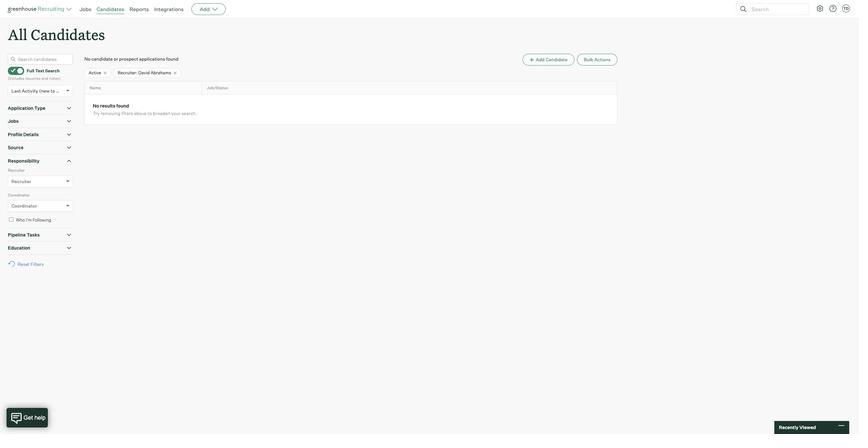 Task type: vqa. For each thing, say whether or not it's contained in the screenshot.
the right that
no



Task type: locate. For each thing, give the bounding box(es) containing it.
no
[[84, 56, 91, 62], [93, 103, 99, 109]]

0 vertical spatial no
[[84, 56, 91, 62]]

jobs up profile
[[8, 118, 19, 124]]

add button
[[192, 3, 226, 15]]

add for add candidate
[[536, 57, 545, 62]]

1 vertical spatial found
[[116, 103, 129, 109]]

to left old)
[[51, 88, 55, 93]]

resumes
[[25, 76, 41, 81]]

bulk actions
[[584, 57, 611, 62]]

tasks
[[27, 232, 40, 237]]

add candidate
[[536, 57, 568, 62]]

or
[[114, 56, 118, 62]]

0 vertical spatial add
[[200, 6, 210, 12]]

1 vertical spatial no
[[93, 103, 99, 109]]

reset filters
[[18, 261, 44, 267]]

actions
[[595, 57, 611, 62]]

0 horizontal spatial found
[[116, 103, 129, 109]]

full
[[27, 68, 34, 73]]

jobs link
[[80, 6, 91, 12]]

1 vertical spatial to
[[148, 111, 152, 116]]

recruiter:
[[118, 70, 137, 75]]

reports
[[130, 6, 149, 12]]

td button
[[843, 5, 850, 12]]

david
[[138, 70, 150, 75]]

following
[[33, 217, 51, 223]]

search
[[45, 68, 60, 73]]

source
[[8, 145, 23, 150]]

1 vertical spatial jobs
[[8, 118, 19, 124]]

reset filters button
[[8, 258, 47, 270]]

candidates
[[97, 6, 124, 12], [31, 25, 105, 44]]

1 vertical spatial add
[[536, 57, 545, 62]]

all
[[8, 25, 27, 44]]

no inside no results found try removing filters above to broaden your search.
[[93, 103, 99, 109]]

recruiter element
[[8, 167, 73, 192]]

1 vertical spatial coordinator
[[11, 203, 37, 209]]

add candidate link
[[523, 54, 575, 66]]

integrations link
[[154, 6, 184, 12]]

last activity (new to old)
[[11, 88, 64, 93]]

0 vertical spatial recruiter
[[8, 168, 25, 173]]

no up try at the top left of page
[[93, 103, 99, 109]]

education
[[8, 245, 30, 251]]

candidates right 'jobs' link
[[97, 6, 124, 12]]

coordinator
[[8, 192, 30, 197], [11, 203, 37, 209]]

integrations
[[154, 6, 184, 12]]

found
[[166, 56, 179, 62], [116, 103, 129, 109]]

1 horizontal spatial found
[[166, 56, 179, 62]]

to right above at left
[[148, 111, 152, 116]]

0 vertical spatial jobs
[[80, 6, 91, 12]]

0 vertical spatial candidates
[[97, 6, 124, 12]]

add inside popup button
[[200, 6, 210, 12]]

jobs left 'candidates' link
[[80, 6, 91, 12]]

0 horizontal spatial no
[[84, 56, 91, 62]]

jobs
[[80, 6, 91, 12], [8, 118, 19, 124]]

found up the abrahams
[[166, 56, 179, 62]]

name
[[90, 85, 101, 90]]

1 horizontal spatial to
[[148, 111, 152, 116]]

add inside 'link'
[[536, 57, 545, 62]]

td
[[844, 6, 849, 11]]

recruiter: david abrahams
[[118, 70, 171, 75]]

no results found try removing filters above to broaden your search.
[[93, 103, 197, 116]]

details
[[23, 132, 39, 137]]

found up filters
[[116, 103, 129, 109]]

application
[[8, 105, 33, 111]]

Search candidates field
[[8, 54, 73, 65]]

(new
[[39, 88, 50, 93]]

reset
[[18, 261, 30, 267]]

pipeline
[[8, 232, 26, 237]]

1 horizontal spatial no
[[93, 103, 99, 109]]

bulk
[[584, 57, 594, 62]]

0 vertical spatial to
[[51, 88, 55, 93]]

reports link
[[130, 6, 149, 12]]

0 horizontal spatial add
[[200, 6, 210, 12]]

no for no results found try removing filters above to broaden your search.
[[93, 103, 99, 109]]

no left candidate
[[84, 56, 91, 62]]

add
[[200, 6, 210, 12], [536, 57, 545, 62]]

your
[[171, 111, 181, 116]]

no candidate or prospect applications found
[[84, 56, 179, 62]]

to
[[51, 88, 55, 93], [148, 111, 152, 116]]

1 horizontal spatial add
[[536, 57, 545, 62]]

bulk actions link
[[577, 54, 618, 66]]

recruiter
[[8, 168, 25, 173], [11, 178, 31, 184]]

candidates down 'jobs' link
[[31, 25, 105, 44]]

candidate
[[91, 56, 113, 62]]



Task type: describe. For each thing, give the bounding box(es) containing it.
viewed
[[800, 425, 816, 430]]

greenhouse recruiting image
[[8, 5, 66, 13]]

recently
[[779, 425, 799, 430]]

profile details
[[8, 132, 39, 137]]

(includes
[[8, 76, 24, 81]]

i'm
[[26, 217, 32, 223]]

candidates link
[[97, 6, 124, 12]]

abrahams
[[151, 70, 171, 75]]

0 horizontal spatial to
[[51, 88, 55, 93]]

filters
[[31, 261, 44, 267]]

broaden
[[153, 111, 170, 116]]

coordinator element
[[8, 192, 73, 216]]

prospect
[[119, 56, 138, 62]]

who
[[16, 217, 25, 223]]

full text search (includes resumes and notes)
[[8, 68, 61, 81]]

add for add
[[200, 6, 210, 12]]

1 horizontal spatial jobs
[[80, 6, 91, 12]]

who i'm following
[[16, 217, 51, 223]]

above
[[134, 111, 147, 116]]

profile
[[8, 132, 22, 137]]

application type
[[8, 105, 45, 111]]

Search text field
[[750, 4, 803, 14]]

text
[[35, 68, 44, 73]]

removing
[[101, 111, 120, 116]]

old)
[[56, 88, 64, 93]]

1 vertical spatial candidates
[[31, 25, 105, 44]]

0 vertical spatial coordinator
[[8, 192, 30, 197]]

0 horizontal spatial jobs
[[8, 118, 19, 124]]

to inside no results found try removing filters above to broaden your search.
[[148, 111, 152, 116]]

last
[[11, 88, 21, 93]]

Who I'm Following checkbox
[[9, 217, 13, 222]]

pipeline tasks
[[8, 232, 40, 237]]

checkmark image
[[11, 68, 16, 73]]

td button
[[841, 3, 852, 14]]

recently viewed
[[779, 425, 816, 430]]

configure image
[[817, 5, 824, 12]]

results
[[100, 103, 115, 109]]

and
[[41, 76, 48, 81]]

active
[[89, 70, 101, 75]]

type
[[34, 105, 45, 111]]

responsibility
[[8, 158, 39, 163]]

notes)
[[49, 76, 61, 81]]

search.
[[182, 111, 197, 116]]

0 vertical spatial found
[[166, 56, 179, 62]]

try
[[93, 111, 100, 116]]

job/status
[[207, 85, 228, 90]]

filters
[[121, 111, 133, 116]]

no for no candidate or prospect applications found
[[84, 56, 91, 62]]

all candidates
[[8, 25, 105, 44]]

candidate
[[546, 57, 568, 62]]

applications
[[139, 56, 165, 62]]

last activity (new to old) option
[[11, 88, 64, 93]]

activity
[[22, 88, 38, 93]]

found inside no results found try removing filters above to broaden your search.
[[116, 103, 129, 109]]

1 vertical spatial recruiter
[[11, 178, 31, 184]]



